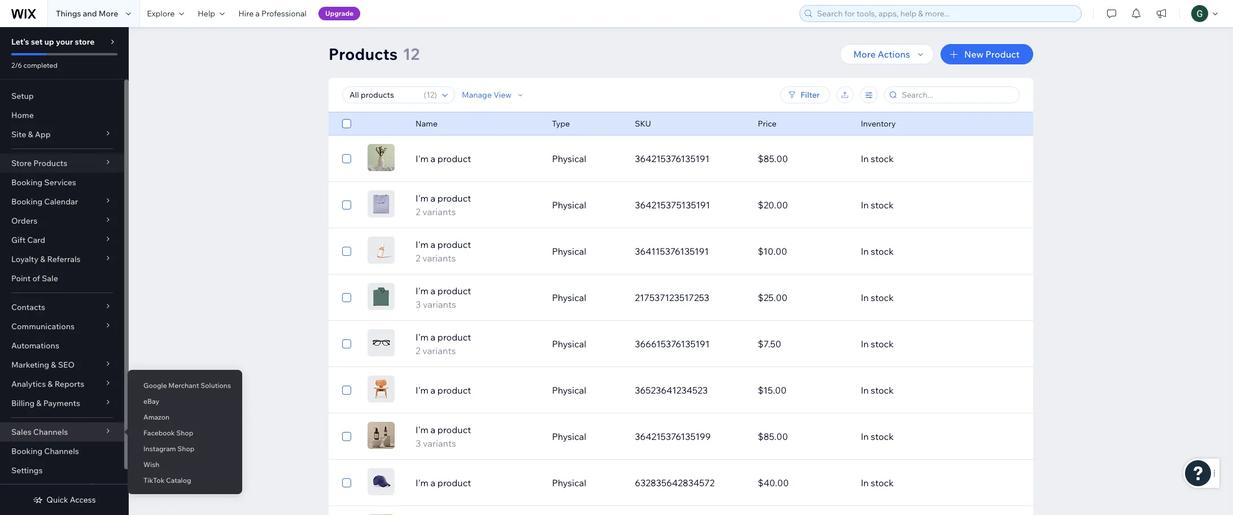 Task type: vqa. For each thing, say whether or not it's contained in the screenshot.
8th PHYSICAL LINK from the bottom of the page
yes



Task type: locate. For each thing, give the bounding box(es) containing it.
in stock link for 364215376135191
[[854, 145, 977, 172]]

0 vertical spatial 12
[[403, 44, 420, 64]]

1 horizontal spatial products
[[329, 44, 398, 64]]

1 vertical spatial 3
[[416, 438, 421, 449]]

in for 366615376135191
[[861, 338, 869, 350]]

2 i'm a product from the top
[[416, 385, 471, 396]]

manage view
[[462, 90, 512, 100]]

& right billing
[[36, 398, 42, 408]]

&
[[28, 129, 33, 139], [40, 254, 45, 264], [51, 360, 56, 370], [48, 379, 53, 389], [36, 398, 42, 408]]

manage view button
[[462, 90, 525, 100]]

2 vertical spatial i'm a product link
[[409, 476, 545, 490]]

in stock link for 36523641234523
[[854, 377, 977, 404]]

7 physical link from the top
[[545, 423, 628, 450]]

more left actions
[[854, 49, 876, 60]]

& left reports
[[48, 379, 53, 389]]

0 horizontal spatial products
[[33, 158, 67, 168]]

more
[[99, 8, 118, 19], [854, 49, 876, 60]]

orders
[[11, 216, 37, 226]]

1 i'm a product 2 variants from the top
[[416, 193, 471, 217]]

merchant
[[168, 381, 199, 390]]

i'm a product 2 variants
[[416, 193, 471, 217], [416, 239, 471, 264], [416, 331, 471, 356]]

channels for sales channels
[[33, 427, 68, 437]]

5 in stock link from the top
[[854, 330, 977, 357]]

$85.00 down price
[[758, 153, 788, 164]]

2 i'm a product link from the top
[[409, 383, 545, 397]]

7 physical from the top
[[552, 431, 586, 442]]

gift card button
[[0, 230, 124, 250]]

3 product from the top
[[438, 239, 471, 250]]

0 vertical spatial shop
[[176, 429, 193, 437]]

shop inside 'link'
[[177, 444, 194, 453]]

4 in from the top
[[861, 292, 869, 303]]

2 vertical spatial booking
[[11, 446, 42, 456]]

physical for 632835642834572
[[552, 477, 586, 488]]

3 i'm a product from the top
[[416, 477, 471, 488]]

booking services
[[11, 177, 76, 187]]

366615376135191
[[635, 338, 710, 350]]

analytics
[[11, 379, 46, 389]]

6 in stock link from the top
[[854, 377, 977, 404]]

7 stock from the top
[[871, 431, 894, 442]]

completed
[[23, 61, 57, 69]]

7 i'm from the top
[[416, 424, 429, 435]]

8 in stock link from the top
[[854, 469, 977, 496]]

8 physical link from the top
[[545, 469, 628, 496]]

7 in stock from the top
[[861, 431, 894, 442]]

shop down amazon link
[[176, 429, 193, 437]]

0 vertical spatial i'm a product
[[416, 153, 471, 164]]

0 vertical spatial 3
[[416, 299, 421, 310]]

1 $85.00 link from the top
[[751, 145, 854, 172]]

settings link
[[0, 461, 124, 480]]

366615376135191 link
[[628, 330, 751, 357]]

2 physical link from the top
[[545, 191, 628, 219]]

1 horizontal spatial 12
[[426, 90, 435, 100]]

site
[[11, 129, 26, 139]]

3 i'm a product 2 variants from the top
[[416, 331, 471, 356]]

booking up orders
[[11, 197, 42, 207]]

store
[[75, 37, 95, 47]]

2 $85.00 link from the top
[[751, 423, 854, 450]]

i'm a product
[[416, 153, 471, 164], [416, 385, 471, 396], [416, 477, 471, 488]]

1 horizontal spatial more
[[854, 49, 876, 60]]

364215375135191 link
[[628, 191, 751, 219]]

7 in stock link from the top
[[854, 423, 977, 450]]

$20.00
[[758, 199, 788, 211]]

None checkbox
[[342, 117, 351, 130], [342, 198, 351, 212], [342, 245, 351, 258], [342, 291, 351, 304], [342, 337, 351, 351], [342, 430, 351, 443], [342, 117, 351, 130], [342, 198, 351, 212], [342, 245, 351, 258], [342, 291, 351, 304], [342, 337, 351, 351], [342, 430, 351, 443]]

12 up name
[[426, 90, 435, 100]]

6 i'm from the top
[[416, 385, 429, 396]]

1 physical from the top
[[552, 153, 586, 164]]

analytics & reports
[[11, 379, 84, 389]]

1 vertical spatial products
[[33, 158, 67, 168]]

0 horizontal spatial 12
[[403, 44, 420, 64]]

in stock link for 364115376135191
[[854, 238, 977, 265]]

1 $85.00 from the top
[[758, 153, 788, 164]]

2 i'm a product 3 variants from the top
[[416, 424, 471, 449]]

i'm a product 2 variants for 364215375135191
[[416, 193, 471, 217]]

& for billing
[[36, 398, 42, 408]]

1 in from the top
[[861, 153, 869, 164]]

channels up 'booking channels'
[[33, 427, 68, 437]]

more right and at the top
[[99, 8, 118, 19]]

& left seo
[[51, 360, 56, 370]]

physical for 36523641234523
[[552, 385, 586, 396]]

stock for 217537123517253
[[871, 292, 894, 303]]

booking down store
[[11, 177, 42, 187]]

1 vertical spatial $85.00
[[758, 431, 788, 442]]

shop for facebook shop
[[176, 429, 193, 437]]

1 vertical spatial 2
[[416, 252, 421, 264]]

i'm a product link for 632835642834572
[[409, 476, 545, 490]]

5 in stock from the top
[[861, 338, 894, 350]]

2 booking from the top
[[11, 197, 42, 207]]

0 vertical spatial channels
[[33, 427, 68, 437]]

3 in stock link from the top
[[854, 238, 977, 265]]

1 i'm a product 3 variants from the top
[[416, 285, 471, 310]]

products inside popup button
[[33, 158, 67, 168]]

in stock for 364215375135191
[[861, 199, 894, 211]]

& inside dropdown button
[[51, 360, 56, 370]]

1 i'm a product from the top
[[416, 153, 471, 164]]

booking for booking services
[[11, 177, 42, 187]]

facebook
[[143, 429, 175, 437]]

3 i'm a product link from the top
[[409, 476, 545, 490]]

app
[[35, 129, 51, 139]]

6 in from the top
[[861, 385, 869, 396]]

0 vertical spatial 2
[[416, 206, 421, 217]]

stock for 364215376135199
[[871, 431, 894, 442]]

4 stock from the top
[[871, 292, 894, 303]]

5 variants from the top
[[423, 438, 456, 449]]

1 vertical spatial i'm a product link
[[409, 383, 545, 397]]

in
[[861, 153, 869, 164], [861, 199, 869, 211], [861, 246, 869, 257], [861, 292, 869, 303], [861, 338, 869, 350], [861, 385, 869, 396], [861, 431, 869, 442], [861, 477, 869, 488]]

1 stock from the top
[[871, 153, 894, 164]]

2 vertical spatial i'm a product 2 variants
[[416, 331, 471, 356]]

in stock for 364215376135191
[[861, 153, 894, 164]]

products up booking services
[[33, 158, 67, 168]]

4 physical from the top
[[552, 292, 586, 303]]

None checkbox
[[342, 152, 351, 165], [342, 383, 351, 397], [342, 476, 351, 490], [342, 152, 351, 165], [342, 383, 351, 397], [342, 476, 351, 490]]

4 physical link from the top
[[545, 284, 628, 311]]

2 2 from the top
[[416, 252, 421, 264]]

2 $85.00 from the top
[[758, 431, 788, 442]]

2 vertical spatial i'm a product
[[416, 477, 471, 488]]

6 physical from the top
[[552, 385, 586, 396]]

channels for booking channels
[[44, 446, 79, 456]]

$85.00 link
[[751, 145, 854, 172], [751, 423, 854, 450]]

8 stock from the top
[[871, 477, 894, 488]]

shop
[[176, 429, 193, 437], [177, 444, 194, 453]]

& right the loyalty
[[40, 254, 45, 264]]

1 i'm a product link from the top
[[409, 152, 545, 165]]

point of sale link
[[0, 269, 124, 288]]

12 up unsaved view field
[[403, 44, 420, 64]]

booking inside booking services link
[[11, 177, 42, 187]]

2 in from the top
[[861, 199, 869, 211]]

2 i'm a product 2 variants from the top
[[416, 239, 471, 264]]

sales
[[11, 427, 31, 437]]

1 booking from the top
[[11, 177, 42, 187]]

amazon
[[143, 413, 169, 421]]

i'm a product link
[[409, 152, 545, 165], [409, 383, 545, 397], [409, 476, 545, 490]]

products up unsaved view field
[[329, 44, 398, 64]]

instagram shop link
[[128, 439, 242, 459]]

364115376135191 link
[[628, 238, 751, 265]]

0 vertical spatial booking
[[11, 177, 42, 187]]

things
[[56, 8, 81, 19]]

upgrade
[[325, 9, 354, 18]]

1 2 from the top
[[416, 206, 421, 217]]

0 horizontal spatial more
[[99, 8, 118, 19]]

6 in stock from the top
[[861, 385, 894, 396]]

Search... field
[[898, 87, 1016, 103]]

services
[[44, 177, 76, 187]]

i'm
[[416, 153, 429, 164], [416, 193, 429, 204], [416, 239, 429, 250], [416, 285, 429, 296], [416, 331, 429, 343], [416, 385, 429, 396], [416, 424, 429, 435], [416, 477, 429, 488]]

physical link for 364115376135191
[[545, 238, 628, 265]]

8 physical from the top
[[552, 477, 586, 488]]

(
[[424, 90, 426, 100]]

3 in from the top
[[861, 246, 869, 257]]

sale
[[42, 273, 58, 283]]

physical
[[552, 153, 586, 164], [552, 199, 586, 211], [552, 246, 586, 257], [552, 292, 586, 303], [552, 338, 586, 350], [552, 385, 586, 396], [552, 431, 586, 442], [552, 477, 586, 488]]

2 for 364215375135191
[[416, 206, 421, 217]]

orders button
[[0, 211, 124, 230]]

booking inside booking calendar popup button
[[11, 197, 42, 207]]

quick
[[46, 495, 68, 505]]

2 3 from the top
[[416, 438, 421, 449]]

in stock for 36523641234523
[[861, 385, 894, 396]]

0 vertical spatial i'm a product 2 variants
[[416, 193, 471, 217]]

1 vertical spatial $85.00 link
[[751, 423, 854, 450]]

stock for 364215375135191
[[871, 199, 894, 211]]

i'm a product for 632835642834572
[[416, 477, 471, 488]]

$85.00
[[758, 153, 788, 164], [758, 431, 788, 442]]

in stock
[[861, 153, 894, 164], [861, 199, 894, 211], [861, 246, 894, 257], [861, 292, 894, 303], [861, 338, 894, 350], [861, 385, 894, 396], [861, 431, 894, 442], [861, 477, 894, 488]]

1 vertical spatial booking
[[11, 197, 42, 207]]

let's
[[11, 37, 29, 47]]

0 vertical spatial more
[[99, 8, 118, 19]]

3 for 217537123517253
[[416, 299, 421, 310]]

0 vertical spatial i'm a product 3 variants
[[416, 285, 471, 310]]

8 in from the top
[[861, 477, 869, 488]]

i'm a product 3 variants for 217537123517253
[[416, 285, 471, 310]]

1 vertical spatial channels
[[44, 446, 79, 456]]

5 in from the top
[[861, 338, 869, 350]]

booking channels
[[11, 446, 79, 456]]

products 12
[[329, 44, 420, 64]]

8 in stock from the top
[[861, 477, 894, 488]]

1 physical link from the top
[[545, 145, 628, 172]]

booking inside booking channels link
[[11, 446, 42, 456]]

3 2 from the top
[[416, 345, 421, 356]]

1 vertical spatial shop
[[177, 444, 194, 453]]

variants for 364115376135191
[[423, 252, 456, 264]]

2
[[416, 206, 421, 217], [416, 252, 421, 264], [416, 345, 421, 356]]

channels inside popup button
[[33, 427, 68, 437]]

$15.00 link
[[751, 377, 854, 404]]

contacts button
[[0, 298, 124, 317]]

product
[[438, 153, 471, 164], [438, 193, 471, 204], [438, 239, 471, 250], [438, 285, 471, 296], [438, 331, 471, 343], [438, 385, 471, 396], [438, 424, 471, 435], [438, 477, 471, 488]]

i'm a product 3 variants
[[416, 285, 471, 310], [416, 424, 471, 449]]

1 in stock link from the top
[[854, 145, 977, 172]]

new
[[965, 49, 984, 60]]

2 physical from the top
[[552, 199, 586, 211]]

instagram shop
[[143, 444, 194, 453]]

$85.00 up $40.00
[[758, 431, 788, 442]]

7 in from the top
[[861, 431, 869, 442]]

in for 632835642834572
[[861, 477, 869, 488]]

$85.00 link up $40.00 link
[[751, 423, 854, 450]]

3 in stock from the top
[[861, 246, 894, 257]]

card
[[27, 235, 45, 245]]

3 physical from the top
[[552, 246, 586, 257]]

3
[[416, 299, 421, 310], [416, 438, 421, 449]]

2/6
[[11, 61, 22, 69]]

2 in stock from the top
[[861, 199, 894, 211]]

6 physical link from the top
[[545, 377, 628, 404]]

type
[[552, 119, 570, 129]]

364215375135191
[[635, 199, 710, 211]]

channels down sales channels popup button
[[44, 446, 79, 456]]

0 vertical spatial products
[[329, 44, 398, 64]]

3 stock from the top
[[871, 246, 894, 257]]

variants for 364215376135199
[[423, 438, 456, 449]]

setup
[[11, 91, 34, 101]]

i'm a product link for 364215376135191
[[409, 152, 545, 165]]

$85.00 link up $20.00 link
[[751, 145, 854, 172]]

amazon link
[[128, 408, 242, 427]]

wish link
[[128, 455, 242, 474]]

0 vertical spatial $85.00
[[758, 153, 788, 164]]

1 variants from the top
[[423, 206, 456, 217]]

a
[[255, 8, 260, 19], [431, 153, 436, 164], [431, 193, 436, 204], [431, 239, 436, 250], [431, 285, 436, 296], [431, 331, 436, 343], [431, 385, 436, 396], [431, 424, 436, 435], [431, 477, 436, 488]]

2 product from the top
[[438, 193, 471, 204]]

booking up settings
[[11, 446, 42, 456]]

3 booking from the top
[[11, 446, 42, 456]]

stock for 364215376135191
[[871, 153, 894, 164]]

1 vertical spatial more
[[854, 49, 876, 60]]

3 i'm from the top
[[416, 239, 429, 250]]

in stock link for 632835642834572
[[854, 469, 977, 496]]

communications button
[[0, 317, 124, 336]]

5 physical link from the top
[[545, 330, 628, 357]]

variants for 364215375135191
[[423, 206, 456, 217]]

help
[[198, 8, 215, 19]]

2 variants from the top
[[423, 252, 456, 264]]

1 vertical spatial 12
[[426, 90, 435, 100]]

2 stock from the top
[[871, 199, 894, 211]]

physical for 364115376135191
[[552, 246, 586, 257]]

shop down facebook shop link
[[177, 444, 194, 453]]

$25.00
[[758, 292, 788, 303]]

booking for booking calendar
[[11, 197, 42, 207]]

i'm a product 2 variants for 364115376135191
[[416, 239, 471, 264]]

& for site
[[28, 129, 33, 139]]

2 vertical spatial 2
[[416, 345, 421, 356]]

sales channels button
[[0, 422, 124, 442]]

1 vertical spatial i'm a product 3 variants
[[416, 424, 471, 449]]

physical for 217537123517253
[[552, 292, 586, 303]]

ebay
[[143, 397, 159, 405]]

& right site in the top left of the page
[[28, 129, 33, 139]]

quick access
[[46, 495, 96, 505]]

1 vertical spatial i'm a product
[[416, 385, 471, 396]]

in for 364115376135191
[[861, 246, 869, 257]]

4 in stock from the top
[[861, 292, 894, 303]]

1 in stock from the top
[[861, 153, 894, 164]]

0 vertical spatial $85.00 link
[[751, 145, 854, 172]]

2 in stock link from the top
[[854, 191, 977, 219]]

$15.00
[[758, 385, 787, 396]]

new product
[[965, 49, 1020, 60]]

6 stock from the top
[[871, 385, 894, 396]]

4 in stock link from the top
[[854, 284, 977, 311]]

booking calendar
[[11, 197, 78, 207]]

5 stock from the top
[[871, 338, 894, 350]]

3 physical link from the top
[[545, 238, 628, 265]]

1 3 from the top
[[416, 299, 421, 310]]

0 vertical spatial i'm a product link
[[409, 152, 545, 165]]

& inside popup button
[[36, 398, 42, 408]]

physical link for 632835642834572
[[545, 469, 628, 496]]

stock for 36523641234523
[[871, 385, 894, 396]]

4 variants from the top
[[423, 345, 456, 356]]

1 vertical spatial i'm a product 2 variants
[[416, 239, 471, 264]]

3 variants from the top
[[423, 299, 456, 310]]

in stock link
[[854, 145, 977, 172], [854, 191, 977, 219], [854, 238, 977, 265], [854, 284, 977, 311], [854, 330, 977, 357], [854, 377, 977, 404], [854, 423, 977, 450], [854, 469, 977, 496]]

5 physical from the top
[[552, 338, 586, 350]]

5 i'm from the top
[[416, 331, 429, 343]]

2/6 completed
[[11, 61, 57, 69]]



Task type: describe. For each thing, give the bounding box(es) containing it.
physical link for 36523641234523
[[545, 377, 628, 404]]

217537123517253 link
[[628, 284, 751, 311]]

in for 364215376135199
[[861, 431, 869, 442]]

wish
[[143, 460, 159, 469]]

in stock link for 217537123517253
[[854, 284, 977, 311]]

more actions
[[854, 49, 910, 60]]

let's set up your store
[[11, 37, 95, 47]]

6 product from the top
[[438, 385, 471, 396]]

sidebar element
[[0, 27, 129, 515]]

$40.00
[[758, 477, 789, 488]]

& for marketing
[[51, 360, 56, 370]]

of
[[32, 273, 40, 283]]

store
[[11, 158, 32, 168]]

hire
[[238, 8, 254, 19]]

physical for 364215375135191
[[552, 199, 586, 211]]

site & app button
[[0, 125, 124, 144]]

1 i'm from the top
[[416, 153, 429, 164]]

stock for 632835642834572
[[871, 477, 894, 488]]

facebook shop
[[143, 429, 193, 437]]

2 i'm from the top
[[416, 193, 429, 204]]

Unsaved view field
[[346, 87, 420, 103]]

physical link for 217537123517253
[[545, 284, 628, 311]]

4 product from the top
[[438, 285, 471, 296]]

more inside more actions dropdown button
[[854, 49, 876, 60]]

4 i'm from the top
[[416, 285, 429, 296]]

physical link for 364215376135199
[[545, 423, 628, 450]]

your
[[56, 37, 73, 47]]

sales channels
[[11, 427, 68, 437]]

i'm a product link for 36523641234523
[[409, 383, 545, 397]]

2 for 364115376135191
[[416, 252, 421, 264]]

billing & payments
[[11, 398, 80, 408]]

settings
[[11, 465, 43, 475]]

& for loyalty
[[40, 254, 45, 264]]

i'm a product for 36523641234523
[[416, 385, 471, 396]]

7 product from the top
[[438, 424, 471, 435]]

automations link
[[0, 336, 124, 355]]

tiktok catalog
[[143, 476, 191, 485]]

inventory
[[861, 119, 896, 129]]

payments
[[43, 398, 80, 408]]

variants for 217537123517253
[[423, 299, 456, 310]]

solutions
[[201, 381, 231, 390]]

$85.00 for 364215376135199
[[758, 431, 788, 442]]

name
[[416, 119, 438, 129]]

booking calendar button
[[0, 192, 124, 211]]

referrals
[[47, 254, 81, 264]]

$25.00 link
[[751, 284, 854, 311]]

marketing & seo button
[[0, 355, 124, 374]]

things and more
[[56, 8, 118, 19]]

home
[[11, 110, 34, 120]]

loyalty & referrals
[[11, 254, 81, 264]]

billing & payments button
[[0, 394, 124, 413]]

217537123517253
[[635, 292, 709, 303]]

364215376135191
[[635, 153, 710, 164]]

shop for instagram shop
[[177, 444, 194, 453]]

8 product from the top
[[438, 477, 471, 488]]

new product button
[[941, 44, 1033, 64]]

in stock for 364215376135199
[[861, 431, 894, 442]]

automations
[[11, 341, 59, 351]]

3 for 364215376135199
[[416, 438, 421, 449]]

36523641234523 link
[[628, 377, 751, 404]]

calendar
[[44, 197, 78, 207]]

2 for 366615376135191
[[416, 345, 421, 356]]

12 for ( 12 )
[[426, 90, 435, 100]]

physical for 366615376135191
[[552, 338, 586, 350]]

in stock for 632835642834572
[[861, 477, 894, 488]]

professional
[[262, 8, 307, 19]]

$85.00 link for 364215376135191
[[751, 145, 854, 172]]

in for 36523641234523
[[861, 385, 869, 396]]

store products
[[11, 158, 67, 168]]

physical for 364215376135191
[[552, 153, 586, 164]]

access
[[70, 495, 96, 505]]

google merchant solutions
[[143, 381, 231, 390]]

stock for 364115376135191
[[871, 246, 894, 257]]

filter button
[[780, 86, 830, 103]]

in for 217537123517253
[[861, 292, 869, 303]]

& for analytics
[[48, 379, 53, 389]]

google merchant solutions link
[[128, 376, 242, 395]]

$85.00 link for 364215376135199
[[751, 423, 854, 450]]

632835642834572
[[635, 477, 715, 488]]

$7.50
[[758, 338, 781, 350]]

set
[[31, 37, 43, 47]]

tiktok catalog link
[[128, 471, 242, 490]]

in for 364215376135191
[[861, 153, 869, 164]]

marketing & seo
[[11, 360, 75, 370]]

billing
[[11, 398, 35, 408]]

physical link for 366615376135191
[[545, 330, 628, 357]]

sku
[[635, 119, 651, 129]]

i'm a product 2 variants for 366615376135191
[[416, 331, 471, 356]]

physical link for 364215375135191
[[545, 191, 628, 219]]

a inside hire a professional link
[[255, 8, 260, 19]]

in stock link for 364215375135191
[[854, 191, 977, 219]]

up
[[44, 37, 54, 47]]

in stock for 217537123517253
[[861, 292, 894, 303]]

364215376135191 link
[[628, 145, 751, 172]]

google
[[143, 381, 167, 390]]

variants for 366615376135191
[[423, 345, 456, 356]]

quick access button
[[33, 495, 96, 505]]

gift card
[[11, 235, 45, 245]]

physical for 364215376135199
[[552, 431, 586, 442]]

stock for 366615376135191
[[871, 338, 894, 350]]

hire a professional
[[238, 8, 307, 19]]

point
[[11, 273, 31, 283]]

seo
[[58, 360, 75, 370]]

more actions button
[[840, 44, 934, 64]]

marketing
[[11, 360, 49, 370]]

booking channels link
[[0, 442, 124, 461]]

price
[[758, 119, 777, 129]]

$7.50 link
[[751, 330, 854, 357]]

store products button
[[0, 154, 124, 173]]

reports
[[55, 379, 84, 389]]

booking for booking channels
[[11, 446, 42, 456]]

explore
[[147, 8, 175, 19]]

364215376135199
[[635, 431, 711, 442]]

physical link for 364215376135191
[[545, 145, 628, 172]]

setup link
[[0, 86, 124, 106]]

8 i'm from the top
[[416, 477, 429, 488]]

$85.00 for 364215376135191
[[758, 153, 788, 164]]

in stock for 364115376135191
[[861, 246, 894, 257]]

in stock for 366615376135191
[[861, 338, 894, 350]]

1 product from the top
[[438, 153, 471, 164]]

$20.00 link
[[751, 191, 854, 219]]

point of sale
[[11, 273, 58, 283]]

in stock link for 364215376135199
[[854, 423, 977, 450]]

364115376135191
[[635, 246, 709, 257]]

ebay link
[[128, 392, 242, 411]]

12 for products 12
[[403, 44, 420, 64]]

Search for tools, apps, help & more... field
[[814, 6, 1078, 21]]

view
[[494, 90, 512, 100]]

manage
[[462, 90, 492, 100]]

i'm a product for 364215376135191
[[416, 153, 471, 164]]

help button
[[191, 0, 232, 27]]

filter
[[801, 90, 820, 100]]

and
[[83, 8, 97, 19]]

in for 364215375135191
[[861, 199, 869, 211]]

i'm a product 3 variants for 364215376135199
[[416, 424, 471, 449]]

tiktok
[[143, 476, 165, 485]]

catalog
[[166, 476, 191, 485]]

$10.00 link
[[751, 238, 854, 265]]

in stock link for 366615376135191
[[854, 330, 977, 357]]

5 product from the top
[[438, 331, 471, 343]]



